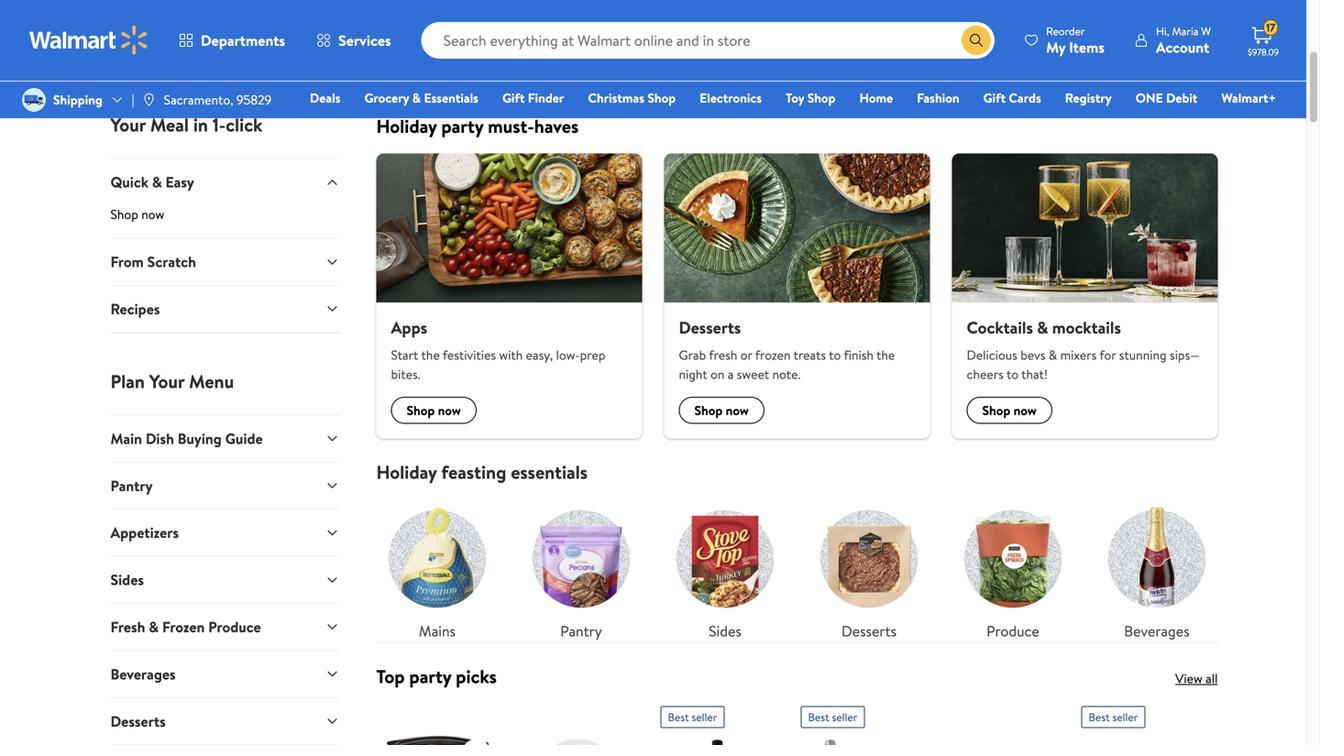 Task type: vqa. For each thing, say whether or not it's contained in the screenshot.
first Product group from the right
yes



Task type: describe. For each thing, give the bounding box(es) containing it.
view all link
[[1176, 670, 1219, 688]]

shop now for desserts
[[695, 402, 749, 420]]

from scratch
[[111, 252, 196, 272]]

shop now for apps
[[407, 402, 461, 420]]

pantry button
[[111, 462, 340, 509]]

desserts list item
[[654, 154, 941, 439]]

toy shop link
[[778, 88, 844, 108]]

plan your menu
[[111, 369, 234, 394]]

desserts button
[[111, 698, 340, 745]]

best seller for la marca prosecco sparkling wine, 750ml glass bottle, product of italy image
[[809, 710, 858, 726]]

sides button
[[111, 556, 340, 604]]

now for desserts
[[726, 402, 749, 420]]

& for easy
[[152, 172, 162, 192]]

one debit link
[[1128, 88, 1206, 108]]

0 vertical spatial your
[[111, 112, 146, 138]]

items
[[1070, 37, 1105, 57]]

quick & easy button
[[111, 158, 340, 206]]

menu
[[189, 369, 234, 394]]

holiday feasting essentials
[[377, 460, 588, 485]]

mains link
[[377, 499, 498, 643]]

reorder
[[1047, 23, 1086, 39]]

best for 2nd product group from the right
[[668, 710, 689, 726]]

holiday for holiday feasting essentials
[[377, 460, 437, 485]]

gift cards link
[[976, 88, 1050, 108]]

now for apps
[[438, 402, 461, 420]]

gift for gift cards
[[984, 89, 1006, 107]]

shop inside cocktails & mocktails list item
[[983, 402, 1011, 420]]

95829
[[237, 91, 272, 109]]

easy,
[[526, 346, 553, 364]]

shop inside toy shop 'link'
[[808, 89, 836, 107]]

apps
[[391, 317, 428, 340]]

sacramento,
[[164, 91, 233, 109]]

w
[[1202, 23, 1212, 39]]

apps list item
[[366, 154, 654, 439]]

guide
[[225, 429, 263, 449]]

the inside apps start the festivities with easy, low-prep bites.
[[421, 346, 440, 364]]

christmas shop
[[588, 89, 676, 107]]

essentials
[[424, 89, 479, 107]]

buying
[[178, 429, 222, 449]]

2 horizontal spatial desserts
[[842, 622, 897, 642]]

add to favorites list, hormel gatherings, hard salami and pepperoni with cheese and crackers,  28oz deli party tray image
[[465, 744, 487, 746]]

desserts inside desserts grab fresh or frozen treats to finish the night on a sweet note.
[[679, 317, 741, 340]]

gift cards
[[984, 89, 1042, 107]]

3 best from the left
[[1089, 710, 1110, 726]]

pantry inside the pantry link
[[561, 622, 602, 642]]

a
[[728, 366, 734, 384]]

cards
[[1009, 89, 1042, 107]]

feasting
[[441, 460, 507, 485]]

haves
[[535, 113, 579, 139]]

start
[[391, 346, 419, 364]]

shop inside apps list item
[[407, 402, 435, 420]]

finish
[[844, 346, 874, 364]]

appetizers
[[111, 523, 179, 543]]

my
[[1047, 37, 1066, 57]]

cocktails
[[967, 317, 1034, 340]]

or
[[741, 346, 753, 364]]

fresh
[[709, 346, 738, 364]]

deals link
[[302, 88, 349, 108]]

la marca prosecco sparkling wine, 750ml glass bottle, product of italy image
[[801, 736, 916, 746]]

top party picks
[[377, 664, 497, 690]]

pantry inside pantry dropdown button
[[111, 476, 153, 496]]

appetizers button
[[111, 509, 340, 556]]

sam's choice cooked medium shrimp cocktail ring with sauce, 16 oz image
[[521, 736, 635, 746]]

fresh & frozen produce button
[[111, 604, 340, 651]]

festivities
[[443, 346, 496, 364]]

scratch
[[147, 252, 196, 272]]

shipping
[[53, 91, 103, 109]]

seller for 2nd product group from the right
[[692, 710, 718, 726]]

now for cocktails & mocktails
[[1014, 402, 1037, 420]]

*disclaimer
[[111, 53, 165, 68]]

on
[[711, 366, 725, 384]]

maria
[[1173, 23, 1199, 39]]

bites.
[[391, 366, 421, 384]]

grab
[[679, 346, 706, 364]]

beverages button
[[111, 651, 340, 698]]

top
[[377, 664, 405, 690]]

sweet
[[737, 366, 770, 384]]

grocery
[[365, 89, 409, 107]]

mixers
[[1061, 346, 1097, 364]]

pantry link
[[521, 499, 642, 643]]

shop inside christmas shop link
[[648, 89, 676, 107]]

recipes button
[[111, 285, 340, 332]]

quick
[[111, 172, 149, 192]]

1-
[[213, 112, 226, 138]]

registry
[[1066, 89, 1112, 107]]

*disclaimer button
[[111, 53, 165, 68]]

one
[[1136, 89, 1164, 107]]

quick & easy
[[111, 172, 194, 192]]

beverages inside dropdown button
[[111, 664, 176, 685]]

desserts grab fresh or frozen treats to finish the night on a sweet note.
[[679, 317, 895, 384]]

party for top
[[409, 664, 452, 690]]

click
[[226, 112, 263, 138]]

cocktails & mocktails list item
[[941, 154, 1229, 439]]

3 seller from the left
[[1113, 710, 1139, 726]]

produce inside "dropdown button"
[[208, 617, 261, 637]]

Search search field
[[422, 22, 995, 59]]

meal
[[150, 112, 189, 138]]

cheers
[[967, 366, 1004, 384]]

1 product group from the left
[[661, 700, 775, 746]]

seller for second product group from left
[[832, 710, 858, 726]]

finder
[[528, 89, 564, 107]]

departments
[[201, 30, 285, 50]]

night
[[679, 366, 708, 384]]



Task type: locate. For each thing, give the bounding box(es) containing it.
gift up must-
[[503, 89, 525, 107]]

walmart+
[[1222, 89, 1277, 107]]

shop right 'toy'
[[808, 89, 836, 107]]

shop down "on"
[[695, 402, 723, 420]]

shop now for cocktails & mocktails
[[983, 402, 1037, 420]]

& inside dropdown button
[[152, 172, 162, 192]]

& for mocktails
[[1038, 317, 1049, 340]]

1 horizontal spatial your
[[149, 369, 185, 394]]

0 horizontal spatial gift
[[503, 89, 525, 107]]

0 vertical spatial holiday
[[377, 113, 437, 139]]

best for second product group from left
[[809, 710, 830, 726]]

list containing apps
[[366, 154, 1230, 439]]

the right start
[[421, 346, 440, 364]]

 image
[[22, 88, 46, 112]]

3 best seller from the left
[[1089, 710, 1139, 726]]

1 vertical spatial desserts
[[842, 622, 897, 642]]

for
[[1100, 346, 1117, 364]]

0 horizontal spatial best
[[668, 710, 689, 726]]

shop now down bites.
[[407, 402, 461, 420]]

electronics link
[[692, 88, 770, 108]]

1 horizontal spatial sides
[[709, 622, 742, 642]]

0 horizontal spatial produce
[[208, 617, 261, 637]]

0 horizontal spatial seller
[[692, 710, 718, 726]]

desserts
[[679, 317, 741, 340], [842, 622, 897, 642], [111, 712, 166, 732]]

holiday down grocery & essentials link
[[377, 113, 437, 139]]

now down a
[[726, 402, 749, 420]]

list for holiday party must-haves
[[366, 154, 1230, 439]]

2 best from the left
[[809, 710, 830, 726]]

0 vertical spatial to
[[829, 346, 841, 364]]

debit
[[1167, 89, 1198, 107]]

1 the from the left
[[421, 346, 440, 364]]

your down |
[[111, 112, 146, 138]]

2 best seller from the left
[[809, 710, 858, 726]]

picks
[[456, 664, 497, 690]]

1 vertical spatial sides
[[709, 622, 742, 642]]

1 horizontal spatial product group
[[801, 700, 916, 746]]

1 best seller from the left
[[668, 710, 718, 726]]

1 vertical spatial to
[[1007, 366, 1019, 384]]

reorder my items
[[1047, 23, 1105, 57]]

christmas
[[588, 89, 645, 107]]

beverages down fresh
[[111, 664, 176, 685]]

0 vertical spatial list
[[366, 154, 1230, 439]]

2 seller from the left
[[832, 710, 858, 726]]

sips—
[[1170, 346, 1200, 364]]

& right fresh
[[149, 617, 159, 637]]

from scratch button
[[111, 238, 340, 285]]

1 vertical spatial your
[[149, 369, 185, 394]]

1 horizontal spatial seller
[[832, 710, 858, 726]]

sides inside sides link
[[709, 622, 742, 642]]

1 vertical spatial list
[[366, 484, 1230, 643]]

all
[[1206, 670, 1219, 688]]

1 horizontal spatial desserts
[[679, 317, 741, 340]]

0 horizontal spatial your
[[111, 112, 146, 138]]

&
[[412, 89, 421, 107], [152, 172, 162, 192], [1038, 317, 1049, 340], [1049, 346, 1058, 364], [149, 617, 159, 637]]

beverages link
[[1096, 499, 1218, 643]]

& right grocery
[[412, 89, 421, 107]]

shop
[[648, 89, 676, 107], [808, 89, 836, 107], [111, 206, 138, 223], [407, 402, 435, 420], [695, 402, 723, 420], [983, 402, 1011, 420]]

2 horizontal spatial seller
[[1113, 710, 1139, 726]]

list containing mains
[[366, 484, 1230, 643]]

shop now down cheers at right
[[983, 402, 1037, 420]]

apps start the festivities with easy, low-prep bites.
[[391, 317, 606, 384]]

0 vertical spatial sides
[[111, 570, 144, 590]]

fresh & frozen produce
[[111, 617, 261, 637]]

sides inside sides dropdown button
[[111, 570, 144, 590]]

party right top
[[409, 664, 452, 690]]

beverages inside "link"
[[1125, 622, 1190, 642]]

desserts link
[[808, 499, 930, 643]]

0 horizontal spatial product group
[[661, 700, 775, 746]]

2 vertical spatial desserts
[[111, 712, 166, 732]]

beverages
[[1125, 622, 1190, 642], [111, 664, 176, 685]]

low-
[[556, 346, 580, 364]]

seller
[[692, 710, 718, 726], [832, 710, 858, 726], [1113, 710, 1139, 726]]

from
[[111, 252, 144, 272]]

1 vertical spatial party
[[409, 664, 452, 690]]

shop now
[[111, 206, 165, 223], [407, 402, 461, 420], [695, 402, 749, 420], [983, 402, 1037, 420]]

holiday
[[377, 113, 437, 139], [377, 460, 437, 485]]

0 horizontal spatial best seller
[[668, 710, 718, 726]]

main dish buying guide button
[[111, 415, 340, 462]]

treats
[[794, 346, 826, 364]]

deals
[[310, 89, 341, 107]]

stunning
[[1120, 346, 1167, 364]]

0 horizontal spatial the
[[421, 346, 440, 364]]

to left that!
[[1007, 366, 1019, 384]]

now inside cocktails & mocktails list item
[[1014, 402, 1037, 420]]

& inside "dropdown button"
[[149, 617, 159, 637]]

& for essentials
[[412, 89, 421, 107]]

the right finish
[[877, 346, 895, 364]]

 image
[[142, 93, 157, 107]]

recipes
[[111, 299, 160, 319]]

best seller
[[668, 710, 718, 726], [809, 710, 858, 726], [1089, 710, 1139, 726]]

2 gift from the left
[[984, 89, 1006, 107]]

1 horizontal spatial best
[[809, 710, 830, 726]]

one debit
[[1136, 89, 1198, 107]]

grocery & essentials
[[365, 89, 479, 107]]

view all
[[1176, 670, 1219, 688]]

to inside cocktails & mocktails delicious bevs & mixers for stunning sips— cheers to that!
[[1007, 366, 1019, 384]]

shop now inside cocktails & mocktails list item
[[983, 402, 1037, 420]]

holiday for holiday party must-haves
[[377, 113, 437, 139]]

gift for gift finder
[[503, 89, 525, 107]]

frozen
[[162, 617, 205, 637]]

& left easy
[[152, 172, 162, 192]]

christmas shop link
[[580, 88, 684, 108]]

delicious
[[967, 346, 1018, 364]]

must-
[[488, 113, 535, 139]]

with
[[499, 346, 523, 364]]

& right the bevs
[[1049, 346, 1058, 364]]

0 horizontal spatial to
[[829, 346, 841, 364]]

1 best from the left
[[668, 710, 689, 726]]

that!
[[1022, 366, 1048, 384]]

frozen
[[756, 346, 791, 364]]

0 horizontal spatial desserts
[[111, 712, 166, 732]]

to inside desserts grab fresh or frozen treats to finish the night on a sweet note.
[[829, 346, 841, 364]]

desserts inside dropdown button
[[111, 712, 166, 732]]

1 horizontal spatial the
[[877, 346, 895, 364]]

party down essentials at the top left of page
[[441, 113, 484, 139]]

0 horizontal spatial pantry
[[111, 476, 153, 496]]

0 vertical spatial party
[[441, 113, 484, 139]]

2 horizontal spatial best
[[1089, 710, 1110, 726]]

1 vertical spatial holiday
[[377, 460, 437, 485]]

shop inside desserts 'list item'
[[695, 402, 723, 420]]

1 list from the top
[[366, 154, 1230, 439]]

best seller for winemakers selection brut classic series spain sparkling wine , 750 ml glass, abv 11.00% "image"
[[668, 710, 718, 726]]

sides
[[111, 570, 144, 590], [709, 622, 742, 642]]

to
[[829, 346, 841, 364], [1007, 366, 1019, 384]]

product group
[[661, 700, 775, 746], [801, 700, 916, 746]]

main dish buying guide
[[111, 429, 263, 449]]

holiday left feasting at the left bottom of page
[[377, 460, 437, 485]]

gift left cards
[[984, 89, 1006, 107]]

holiday party must-haves
[[377, 113, 579, 139]]

shop down bites.
[[407, 402, 435, 420]]

home
[[860, 89, 894, 107]]

fresh
[[111, 617, 145, 637]]

fashion link
[[909, 88, 968, 108]]

hormel gatherings, hard salami and pepperoni with cheese and crackers,  28oz deli party tray image
[[380, 736, 495, 746]]

shop now inside desserts 'list item'
[[695, 402, 749, 420]]

shop right christmas
[[648, 89, 676, 107]]

services
[[339, 30, 391, 50]]

1 vertical spatial beverages
[[111, 664, 176, 685]]

note.
[[773, 366, 801, 384]]

0 horizontal spatial beverages
[[111, 664, 176, 685]]

the inside desserts grab fresh or frozen treats to finish the night on a sweet note.
[[877, 346, 895, 364]]

walmart image
[[29, 26, 149, 55]]

sacramento, 95829
[[164, 91, 272, 109]]

walmart+ link
[[1214, 88, 1285, 108]]

list
[[366, 154, 1230, 439], [366, 484, 1230, 643]]

sides link
[[665, 499, 786, 643]]

1 horizontal spatial to
[[1007, 366, 1019, 384]]

17
[[1267, 20, 1276, 35]]

mains
[[419, 622, 456, 642]]

0 vertical spatial desserts
[[679, 317, 741, 340]]

electronics
[[700, 89, 762, 107]]

1 holiday from the top
[[377, 113, 437, 139]]

1 horizontal spatial pantry
[[561, 622, 602, 642]]

shop down the quick
[[111, 206, 138, 223]]

2 horizontal spatial best seller
[[1089, 710, 1139, 726]]

now inside apps list item
[[438, 402, 461, 420]]

2 holiday from the top
[[377, 460, 437, 485]]

& for frozen
[[149, 617, 159, 637]]

0 horizontal spatial sides
[[111, 570, 144, 590]]

now
[[141, 206, 165, 223], [438, 402, 461, 420], [726, 402, 749, 420], [1014, 402, 1037, 420]]

beverages up the view
[[1125, 622, 1190, 642]]

account
[[1157, 37, 1210, 57]]

now down "festivities"
[[438, 402, 461, 420]]

best
[[668, 710, 689, 726], [809, 710, 830, 726], [1089, 710, 1110, 726]]

winemakers selection brut classic series spain sparkling wine , 750 ml glass, abv 11.00% image
[[661, 736, 775, 746]]

shop now down the quick
[[111, 206, 165, 223]]

& up the bevs
[[1038, 317, 1049, 340]]

easy
[[166, 172, 194, 192]]

list for holiday feasting essentials
[[366, 484, 1230, 643]]

main
[[111, 429, 142, 449]]

hi, maria w account
[[1157, 23, 1212, 57]]

bevs
[[1021, 346, 1046, 364]]

produce link
[[952, 499, 1074, 643]]

to left finish
[[829, 346, 841, 364]]

now down that!
[[1014, 402, 1037, 420]]

1 vertical spatial pantry
[[561, 622, 602, 642]]

shop down cheers at right
[[983, 402, 1011, 420]]

shop now link
[[111, 206, 340, 238]]

gift finder
[[503, 89, 564, 107]]

shop now inside apps list item
[[407, 402, 461, 420]]

2 the from the left
[[877, 346, 895, 364]]

party
[[441, 113, 484, 139], [409, 664, 452, 690]]

your right plan
[[149, 369, 185, 394]]

hi,
[[1157, 23, 1170, 39]]

Walmart Site-Wide search field
[[422, 22, 995, 59]]

now inside the shop now link
[[141, 206, 165, 223]]

2 product group from the left
[[801, 700, 916, 746]]

1 horizontal spatial beverages
[[1125, 622, 1190, 642]]

1 horizontal spatial gift
[[984, 89, 1006, 107]]

gift finder link
[[494, 88, 573, 108]]

now down quick & easy
[[141, 206, 165, 223]]

2 list from the top
[[366, 484, 1230, 643]]

1 horizontal spatial best seller
[[809, 710, 858, 726]]

party for holiday
[[441, 113, 484, 139]]

1 horizontal spatial produce
[[987, 622, 1040, 642]]

0 vertical spatial beverages
[[1125, 622, 1190, 642]]

0 vertical spatial pantry
[[111, 476, 153, 496]]

now inside desserts 'list item'
[[726, 402, 749, 420]]

search icon image
[[970, 33, 984, 48]]

toy shop
[[786, 89, 836, 107]]

home link
[[852, 88, 902, 108]]

cocktails & mocktails delicious bevs & mixers for stunning sips— cheers to that!
[[967, 317, 1200, 384]]

shop now down "on"
[[695, 402, 749, 420]]

1 seller from the left
[[692, 710, 718, 726]]

1 gift from the left
[[503, 89, 525, 107]]



